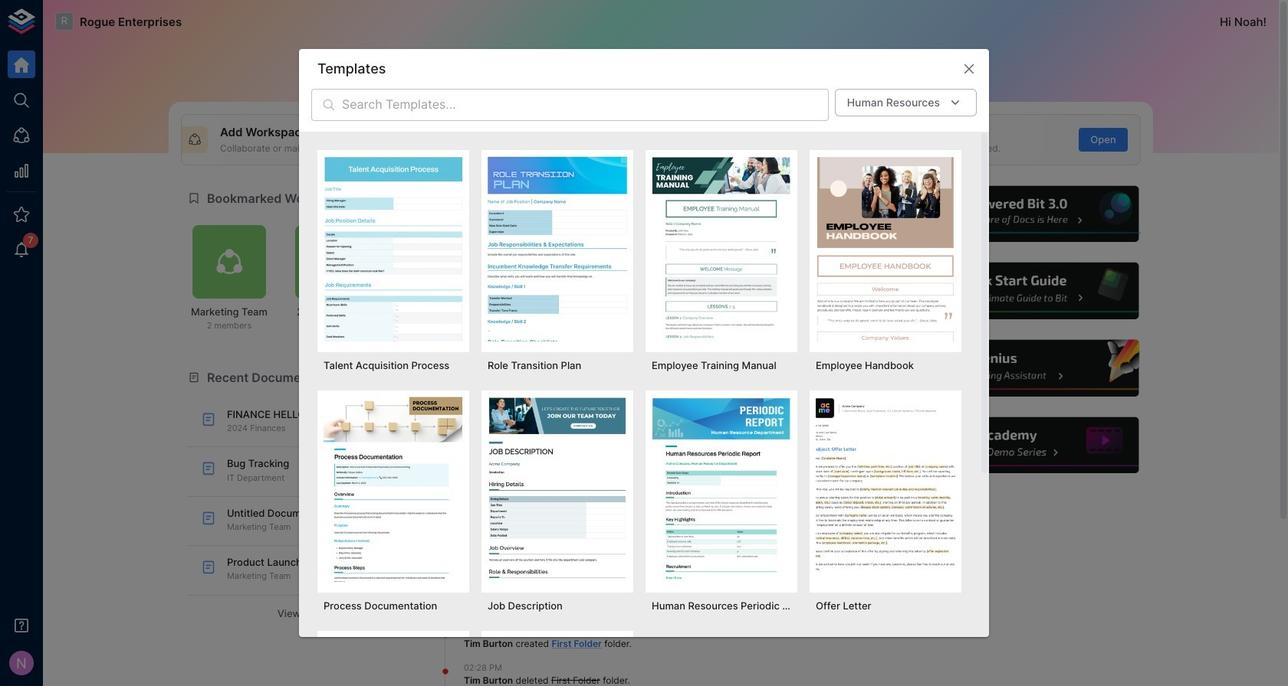 Task type: vqa. For each thing, say whether or not it's contained in the screenshot.
Workspace Name text field
no



Task type: locate. For each thing, give the bounding box(es) containing it.
human resources periodic report image
[[652, 397, 791, 583]]

employee handbook image
[[816, 156, 955, 342]]

employee training manual image
[[652, 156, 791, 342]]

role transition plan image
[[488, 156, 627, 342]]

job description image
[[488, 397, 627, 583]]

employee handbook acknowledgement form image
[[488, 638, 627, 687]]

4 help image from the top
[[910, 415, 1141, 476]]

Search Templates... text field
[[342, 89, 829, 121]]

dialog
[[299, 49, 989, 687]]

help image
[[910, 184, 1141, 245], [910, 261, 1141, 322], [910, 338, 1141, 399], [910, 415, 1141, 476]]



Task type: describe. For each thing, give the bounding box(es) containing it.
3 help image from the top
[[910, 338, 1141, 399]]

talent acquisition process image
[[324, 156, 463, 342]]

1 help image from the top
[[910, 184, 1141, 245]]

performance improvement plan image
[[324, 638, 463, 687]]

2 help image from the top
[[910, 261, 1141, 322]]

offer letter image
[[816, 397, 955, 583]]

process documentation image
[[324, 397, 463, 583]]



